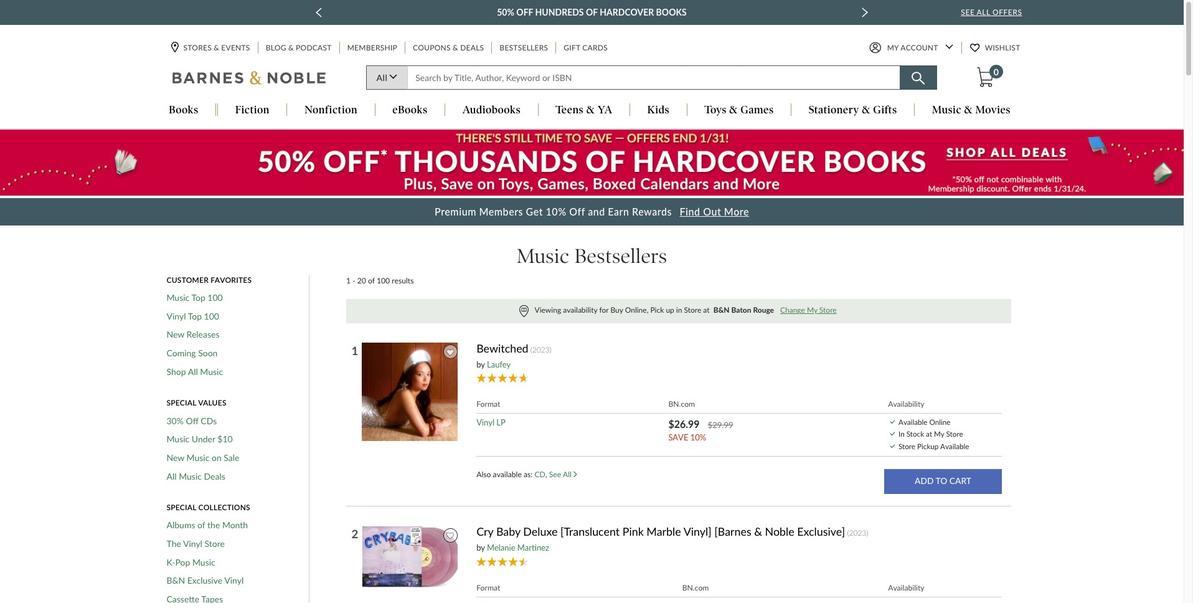 Task type: locate. For each thing, give the bounding box(es) containing it.
1 horizontal spatial bestsellers
[[575, 244, 667, 268]]

music inside 'link'
[[167, 292, 190, 303]]

10% down $26.99 link
[[691, 432, 707, 442]]

of right 20
[[368, 276, 375, 285]]

music under $10
[[167, 434, 233, 444]]

my right change
[[807, 305, 818, 315]]

none submit inside music bestsellers main content
[[885, 469, 1002, 494]]

1 vertical spatial bn.com
[[683, 583, 709, 592]]

1 horizontal spatial see
[[961, 7, 975, 17]]

stationery & gifts button
[[792, 104, 915, 117]]

0 horizontal spatial my
[[807, 305, 818, 315]]

the vinyl store
[[167, 538, 225, 549]]

format down the "melanie"
[[477, 583, 500, 592]]

off for cds
[[186, 415, 199, 426]]

cd link
[[535, 470, 546, 479]]

30% off cds link
[[167, 415, 217, 426]]

0 vertical spatial books
[[656, 7, 687, 17]]

1 vertical spatial availability
[[888, 583, 925, 592]]

None field
[[408, 66, 900, 90]]

& right 'coupons' at the left top of the page
[[453, 43, 458, 53]]

special for 30%
[[167, 398, 196, 408]]

top inside 'link'
[[192, 292, 205, 303]]

top
[[192, 292, 205, 303], [188, 311, 202, 321]]

& right blog
[[288, 43, 294, 53]]

2 vertical spatial 100
[[204, 311, 219, 321]]

1 vertical spatial new
[[167, 452, 184, 463]]

2 availability from the top
[[888, 583, 925, 592]]

deals
[[460, 43, 484, 53], [204, 471, 225, 481]]

10% inside $29.99 save 10%
[[691, 432, 707, 442]]

format for cry baby deluxe [translucent pink marble vinyl] [barnes & noble exclusive]
[[477, 583, 500, 592]]

0 horizontal spatial of
[[198, 520, 205, 530]]

online,
[[625, 305, 649, 315]]

2 horizontal spatial of
[[586, 7, 598, 17]]

of inside 50% off hundreds of hardcover books link
[[586, 7, 598, 17]]

1 horizontal spatial deals
[[460, 43, 484, 53]]

up
[[666, 305, 675, 315]]

see for see all offers
[[961, 7, 975, 17]]

all for see all
[[563, 470, 572, 479]]

availability
[[563, 305, 598, 315]]

at left b&n baton
[[704, 305, 710, 315]]

special
[[167, 398, 196, 408], [167, 503, 196, 512]]

by down cry in the bottom of the page
[[477, 543, 485, 553]]

my
[[887, 43, 899, 53], [807, 305, 818, 315]]

0 vertical spatial by
[[477, 359, 485, 369]]

1 vertical spatial at
[[926, 429, 933, 438]]

search image
[[912, 72, 925, 85]]

bestsellers link
[[499, 42, 550, 54]]

1 vertical spatial special
[[167, 503, 196, 512]]

1 by from the top
[[477, 359, 485, 369]]

1 horizontal spatial at
[[926, 429, 933, 438]]

1 vertical spatial by
[[477, 543, 485, 553]]

music down music under $10 link
[[187, 452, 210, 463]]

0 vertical spatial at
[[704, 305, 710, 315]]

availability
[[888, 399, 925, 409], [888, 583, 925, 592]]

check image left in
[[890, 432, 896, 436]]

1 horizontal spatial 10%
[[691, 432, 707, 442]]

my inside music bestsellers main content
[[807, 305, 818, 315]]

0 vertical spatial bestsellers
[[500, 43, 548, 53]]

the
[[167, 538, 181, 549]]

50% off hundreds of hardcover books
[[497, 7, 687, 17]]

& for toys
[[730, 104, 738, 116]]

region inside music bestsellers main content
[[346, 299, 1012, 323]]

0 vertical spatial my
[[887, 43, 899, 53]]

music bestsellers main content
[[0, 129, 1184, 603]]

vinyl
[[167, 311, 186, 321], [477, 417, 495, 427], [183, 538, 202, 549], [224, 575, 244, 586]]

2 by from the top
[[477, 543, 485, 553]]

my right user icon at the right top of the page
[[887, 43, 899, 53]]

soon
[[198, 348, 218, 358]]

1 check image from the top
[[890, 432, 896, 436]]

0 vertical spatial deals
[[460, 43, 484, 53]]

& inside "button"
[[587, 104, 595, 116]]

bn.com up $26.99 link
[[669, 399, 695, 409]]

month
[[222, 520, 248, 530]]

1 vertical spatial of
[[368, 276, 375, 285]]

special collections
[[167, 503, 250, 512]]

see for see all
[[549, 470, 561, 479]]

0 vertical spatial top
[[192, 292, 205, 303]]

100 inside 'link'
[[208, 292, 223, 303]]

1 vertical spatial books
[[169, 104, 198, 116]]

0 vertical spatial check image
[[890, 432, 896, 436]]

bn.com for cry baby deluxe [translucent pink marble vinyl] [barnes & noble exclusive]
[[683, 583, 709, 592]]

check image for in
[[890, 432, 896, 436]]

0 horizontal spatial bestsellers
[[500, 43, 548, 53]]

music down 30%
[[167, 434, 190, 444]]

(2023) inside cry baby deluxe [translucent pink marble vinyl] [barnes & noble exclusive] (2023) by melanie martinez
[[847, 529, 869, 538]]

more
[[724, 206, 749, 218]]

see
[[961, 7, 975, 17], [549, 470, 561, 479]]

100 down customer favorites
[[208, 292, 223, 303]]

pick
[[651, 305, 664, 315]]

see all offers link
[[961, 7, 1023, 17]]

None submit
[[885, 469, 1002, 494]]

hardcover
[[600, 7, 654, 17]]

1 special from the top
[[167, 398, 196, 408]]

format up vinyl lp link
[[477, 399, 500, 409]]

50% off thousans of hardcover books, plus, save on toys, games, boxed calendars and more image
[[0, 130, 1184, 196]]

off left and
[[570, 206, 585, 218]]

b&n baton
[[714, 305, 752, 315]]

(2023) right exclusive]
[[847, 529, 869, 538]]

gifts
[[874, 104, 897, 116]]

$26.99
[[669, 418, 700, 430]]

1 availability from the top
[[888, 399, 925, 409]]

1 vertical spatial deals
[[204, 471, 225, 481]]

toys & games
[[705, 104, 774, 116]]

$29.99
[[708, 420, 734, 430]]

&
[[214, 43, 219, 53], [288, 43, 294, 53], [453, 43, 458, 53], [587, 104, 595, 116], [730, 104, 738, 116], [862, 104, 871, 116], [965, 104, 973, 116], [755, 525, 762, 539]]

1 vertical spatial 100
[[208, 292, 223, 303]]

all right shop
[[188, 366, 198, 377]]

earn
[[608, 206, 629, 218]]

at
[[704, 305, 710, 315], [926, 429, 933, 438]]

ebooks button
[[375, 104, 445, 117]]

check image
[[890, 432, 896, 436], [890, 444, 896, 448]]

format for bewitched
[[477, 399, 500, 409]]

bopis small image
[[520, 305, 529, 317]]

0 horizontal spatial see
[[549, 470, 561, 479]]

0 vertical spatial available
[[899, 417, 928, 426]]

available online
[[899, 417, 951, 426]]

& for blog
[[288, 43, 294, 53]]

music left movies
[[932, 104, 962, 116]]

bewitched image
[[361, 342, 461, 441]]

& inside cry baby deluxe [translucent pink marble vinyl] [barnes & noble exclusive] (2023) by melanie martinez
[[755, 525, 762, 539]]

shop all music link
[[167, 366, 223, 377]]

down arrow image
[[945, 45, 954, 50]]

1 vertical spatial 1
[[352, 344, 358, 357]]

of left the
[[198, 520, 205, 530]]

new music on sale link
[[167, 452, 239, 463]]

in stock at my store
[[899, 429, 963, 438]]

top up vinyl top 100
[[192, 292, 205, 303]]

1 horizontal spatial my
[[887, 43, 899, 53]]

user image
[[869, 42, 881, 54]]

deals down the on
[[204, 471, 225, 481]]

& right 'stores'
[[214, 43, 219, 53]]

membership link
[[346, 42, 399, 54]]

bestsellers down 50%
[[500, 43, 548, 53]]

0 vertical spatial bn.com
[[669, 399, 695, 409]]

all for shop all music
[[188, 366, 198, 377]]

& left noble
[[755, 525, 762, 539]]

0 vertical spatial 1
[[346, 276, 351, 285]]

all inside 'link'
[[377, 73, 388, 83]]

2 horizontal spatial off
[[570, 206, 585, 218]]

deals inside music bestsellers main content
[[204, 471, 225, 481]]

0 vertical spatial (2023)
[[531, 345, 552, 354]]

1 vertical spatial see
[[549, 470, 561, 479]]

& right toys
[[730, 104, 738, 116]]

all down membership "link"
[[377, 73, 388, 83]]

shop all music
[[167, 366, 223, 377]]

all left offers
[[977, 7, 991, 17]]

1 vertical spatial format
[[477, 583, 500, 592]]

2 vertical spatial of
[[198, 520, 205, 530]]

bestsellers down earn
[[575, 244, 667, 268]]

of inside albums of the month link
[[198, 520, 205, 530]]

2 format from the top
[[477, 583, 500, 592]]

b&n exclusive vinyl
[[167, 575, 244, 586]]

new for new music on sale
[[167, 452, 184, 463]]

1 vertical spatial available
[[941, 442, 970, 450]]

check image down check icon
[[890, 444, 896, 448]]

0 horizontal spatial off
[[186, 415, 199, 426]]

right image
[[574, 471, 577, 478]]

stores
[[183, 43, 212, 53]]

1 new from the top
[[167, 329, 184, 340]]

region containing viewing availability for buy online, pick up in store at
[[346, 299, 1012, 323]]

cd
[[535, 470, 546, 479]]

music down new music on sale link
[[179, 471, 202, 481]]

see left offers
[[961, 7, 975, 17]]

bn.com for bewitched
[[669, 399, 695, 409]]

out
[[703, 206, 722, 218]]

available down the my store
[[941, 442, 970, 450]]

0
[[994, 67, 999, 77]]

2 special from the top
[[167, 503, 196, 512]]

next slide / item image
[[862, 7, 869, 17]]

0 horizontal spatial 10%
[[546, 206, 567, 218]]

new up all music deals on the bottom of the page
[[167, 452, 184, 463]]

[translucent
[[561, 525, 620, 539]]

of right hundreds
[[586, 7, 598, 17]]

2 check image from the top
[[890, 444, 896, 448]]

coming soon
[[167, 348, 218, 358]]

bn.com down cry baby deluxe [translucent pink marble vinyl] [barnes & noble exclusive] (2023) by melanie martinez
[[683, 583, 709, 592]]

10% right get
[[546, 206, 567, 218]]

availability for cry baby deluxe [translucent pink marble vinyl] [barnes & noble exclusive]
[[888, 583, 925, 592]]

k-pop music
[[167, 557, 215, 567]]

teens & ya button
[[539, 104, 630, 117]]

1 format from the top
[[477, 399, 500, 409]]

1 horizontal spatial of
[[368, 276, 375, 285]]

check image
[[890, 420, 896, 423]]

0 horizontal spatial deals
[[204, 471, 225, 481]]

lp
[[497, 417, 506, 427]]

0 vertical spatial availability
[[888, 399, 925, 409]]

& for teens
[[587, 104, 595, 116]]

at up 'pickup'
[[926, 429, 933, 438]]

1 horizontal spatial off
[[517, 7, 533, 17]]

& for stationery
[[862, 104, 871, 116]]

k-
[[167, 557, 175, 567]]

new music on sale
[[167, 452, 239, 463]]

music down customer
[[167, 292, 190, 303]]

1 horizontal spatial (2023)
[[847, 529, 869, 538]]

viewing
[[535, 305, 561, 315]]

2 new from the top
[[167, 452, 184, 463]]

top down music top 100 'link'
[[188, 311, 202, 321]]

vinyl up "new releases"
[[167, 311, 186, 321]]

stock
[[907, 429, 925, 438]]

bestsellers inside main content
[[575, 244, 667, 268]]

new for new releases
[[167, 329, 184, 340]]

100
[[377, 276, 390, 285], [208, 292, 223, 303], [204, 311, 219, 321]]

off left cds
[[186, 415, 199, 426]]

100 up releases
[[204, 311, 219, 321]]

exclusive]
[[798, 525, 845, 539]]

available up stock
[[899, 417, 928, 426]]

1 horizontal spatial books
[[656, 7, 687, 17]]

(2023) right bewitched link
[[531, 345, 552, 354]]

1 for 1
[[352, 344, 358, 357]]

0 button
[[976, 65, 1004, 88]]

all left right icon
[[563, 470, 572, 479]]

deals for all music deals
[[204, 471, 225, 481]]

see right ,
[[549, 470, 561, 479]]

store right change
[[820, 305, 837, 315]]

0 vertical spatial special
[[167, 398, 196, 408]]

see inside music bestsellers main content
[[549, 470, 561, 479]]

100 left results
[[377, 276, 390, 285]]

martinez
[[518, 543, 549, 553]]

& left "gifts"
[[862, 104, 871, 116]]

special up albums
[[167, 503, 196, 512]]

bestsellers
[[500, 43, 548, 53], [575, 244, 667, 268]]

off right 50%
[[517, 7, 533, 17]]

1 vertical spatial top
[[188, 311, 202, 321]]

cry baby deluxe [translucent pink marble vinyl] [barnes & noble exclusive] (2023) by melanie martinez
[[477, 525, 869, 553]]

check image for store
[[890, 444, 896, 448]]

0 horizontal spatial books
[[169, 104, 198, 116]]

stores & events
[[183, 43, 250, 53]]

1 vertical spatial 10%
[[691, 432, 707, 442]]

all music deals
[[167, 471, 225, 481]]

0 horizontal spatial 1
[[346, 276, 351, 285]]

in
[[676, 305, 682, 315]]

1 vertical spatial (2023)
[[847, 529, 869, 538]]

1 vertical spatial my
[[807, 305, 818, 315]]

0 vertical spatial new
[[167, 329, 184, 340]]

0 vertical spatial format
[[477, 399, 500, 409]]

fiction button
[[218, 104, 287, 117]]

10%
[[546, 206, 567, 218], [691, 432, 707, 442]]

0 vertical spatial of
[[586, 7, 598, 17]]

gift cards
[[564, 43, 608, 53]]

0 horizontal spatial available
[[899, 417, 928, 426]]

nonfiction
[[305, 104, 358, 116]]

bewitched
[[477, 341, 529, 355]]

Search by Title, Author, Keyword or ISBN text field
[[408, 66, 900, 90]]

pickup
[[918, 442, 939, 450]]

rouge
[[753, 305, 774, 315]]

store down the
[[205, 538, 225, 549]]

& left ya
[[587, 104, 595, 116]]

new up coming
[[167, 329, 184, 340]]

bewitched (2023) by laufey
[[477, 341, 552, 369]]

premium
[[435, 206, 477, 218]]

& for music
[[965, 104, 973, 116]]

2 vertical spatial off
[[186, 415, 199, 426]]

in
[[899, 429, 905, 438]]

0 vertical spatial off
[[517, 7, 533, 17]]

1 vertical spatial check image
[[890, 444, 896, 448]]

0 horizontal spatial (2023)
[[531, 345, 552, 354]]

& left movies
[[965, 104, 973, 116]]

special up 30%
[[167, 398, 196, 408]]

1 vertical spatial bestsellers
[[575, 244, 667, 268]]

1 horizontal spatial 1
[[352, 344, 358, 357]]

1
[[346, 276, 351, 285], [352, 344, 358, 357]]

of for hundreds
[[586, 7, 598, 17]]

region
[[346, 299, 1012, 323]]

deals right 'coupons' at the left top of the page
[[460, 43, 484, 53]]

games
[[741, 104, 774, 116]]

0 vertical spatial see
[[961, 7, 975, 17]]

by left laufey
[[477, 359, 485, 369]]



Task type: vqa. For each thing, say whether or not it's contained in the screenshot.
Off to the left
yes



Task type: describe. For each thing, give the bounding box(es) containing it.
see all offers
[[961, 7, 1023, 17]]

100 for music top 100
[[208, 292, 223, 303]]

deluxe
[[523, 525, 558, 539]]

vinyl top 100 link
[[167, 311, 219, 322]]

cry baby deluxe [translucent pink marble vinyl] [barnes & noble exclusive] link
[[477, 525, 845, 539]]

blog
[[266, 43, 286, 53]]

1 for 1 - 20 of 100 results
[[346, 276, 351, 285]]

special for albums
[[167, 503, 196, 512]]

coming soon link
[[167, 348, 218, 359]]

b&n exclusive vinyl link
[[167, 575, 244, 586]]

all link
[[366, 66, 408, 90]]

music & movies
[[932, 104, 1011, 116]]

books button
[[152, 104, 216, 117]]

also available as: cd ,
[[477, 470, 549, 479]]

pop
[[175, 557, 190, 567]]

online
[[930, 417, 951, 426]]

availability for bewitched
[[888, 399, 925, 409]]

stationery
[[809, 104, 860, 116]]

store down in
[[899, 442, 916, 450]]

the vinyl store link
[[167, 538, 225, 549]]

as:
[[524, 470, 533, 479]]

(2023) inside "bewitched (2023) by laufey"
[[531, 345, 552, 354]]

vinyl]
[[684, 525, 712, 539]]

melanie martinez link
[[487, 543, 549, 553]]

cart image
[[977, 68, 994, 88]]

available
[[493, 470, 522, 479]]

cry baby deluxe [translucent pink marble vinyl] [barnes & noble exclusive] image
[[361, 525, 461, 588]]

vinyl top 100
[[167, 311, 219, 321]]

offers
[[993, 7, 1023, 17]]

save
[[669, 432, 689, 442]]

all music deals link
[[167, 471, 225, 482]]

ya
[[598, 104, 613, 116]]

all down new music on sale link
[[167, 471, 177, 481]]

my account
[[887, 43, 939, 53]]

by inside "bewitched (2023) by laufey"
[[477, 359, 485, 369]]

store right in
[[684, 305, 702, 315]]

blog & podcast link
[[265, 42, 333, 54]]

audiobooks
[[463, 104, 521, 116]]

logo image
[[172, 71, 327, 88]]

the
[[207, 520, 220, 530]]

& for coupons
[[453, 43, 458, 53]]

get
[[526, 206, 543, 218]]

vinyl lp link
[[477, 417, 506, 427]]

music down soon
[[200, 366, 223, 377]]

20
[[357, 276, 366, 285]]

rewards
[[632, 206, 672, 218]]

toys & games button
[[688, 104, 791, 117]]

nonfiction button
[[287, 104, 375, 117]]

special values
[[167, 398, 227, 408]]

vinyl up k-pop music
[[183, 538, 202, 549]]

[barnes
[[715, 525, 752, 539]]

,
[[546, 470, 547, 479]]

deals for coupons & deals
[[460, 43, 484, 53]]

results
[[392, 276, 414, 285]]

music top 100
[[167, 292, 223, 303]]

50%
[[497, 7, 515, 17]]

for
[[600, 305, 609, 315]]

pink
[[623, 525, 644, 539]]

vinyl right exclusive
[[224, 575, 244, 586]]

gift cards link
[[563, 42, 609, 54]]

store pickup available
[[899, 442, 970, 450]]

$26.99 link
[[669, 418, 700, 430]]

1 - 20 of 100 results
[[346, 276, 414, 285]]

movies
[[976, 104, 1011, 116]]

& for stores
[[214, 43, 219, 53]]

new releases
[[167, 329, 220, 340]]

by inside cry baby deluxe [translucent pink marble vinyl] [barnes & noble exclusive] (2023) by melanie martinez
[[477, 543, 485, 553]]

gift
[[564, 43, 581, 53]]

and
[[588, 206, 605, 218]]

30%
[[167, 415, 184, 426]]

audiobooks button
[[445, 104, 538, 117]]

previous slide / item image
[[316, 7, 322, 17]]

-
[[353, 276, 356, 285]]

shop
[[167, 366, 186, 377]]

0 vertical spatial 100
[[377, 276, 390, 285]]

premium members get 10% off and earn rewards find out more
[[435, 206, 749, 218]]

of for 20
[[368, 276, 375, 285]]

buy
[[611, 305, 623, 315]]

top for music
[[192, 292, 205, 303]]

wishlist link
[[970, 42, 1022, 54]]

new releases link
[[167, 329, 220, 340]]

my inside my account popup button
[[887, 43, 899, 53]]

top for vinyl
[[188, 311, 202, 321]]

music top 100 link
[[167, 292, 223, 303]]

sale
[[224, 452, 239, 463]]

customer
[[167, 275, 209, 285]]

music down get
[[517, 244, 570, 268]]

30% off cds
[[167, 415, 217, 426]]

cards
[[583, 43, 608, 53]]

albums
[[167, 520, 195, 530]]

collections
[[198, 503, 250, 512]]

all for see all offers
[[977, 7, 991, 17]]

1 vertical spatial off
[[570, 206, 585, 218]]

music bestsellers
[[517, 244, 667, 268]]

$29.99 save 10%
[[669, 420, 734, 442]]

0 horizontal spatial at
[[704, 305, 710, 315]]

books inside button
[[169, 104, 198, 116]]

music up exclusive
[[192, 557, 215, 567]]

see all link
[[549, 470, 577, 479]]

under
[[192, 434, 215, 444]]

0 vertical spatial 10%
[[546, 206, 567, 218]]

fiction
[[235, 104, 270, 116]]

1 horizontal spatial available
[[941, 442, 970, 450]]

k-pop music link
[[167, 557, 215, 568]]

change my store link
[[779, 305, 838, 315]]

off for hundreds
[[517, 7, 533, 17]]

vinyl left lp
[[477, 417, 495, 427]]

b&n
[[167, 575, 185, 586]]

100 for vinyl top 100
[[204, 311, 219, 321]]

coming
[[167, 348, 196, 358]]

bewitched link
[[477, 341, 529, 355]]

account
[[901, 43, 939, 53]]

change
[[781, 305, 805, 315]]

music inside button
[[932, 104, 962, 116]]

wishlist
[[985, 43, 1021, 53]]

coupons & deals link
[[412, 42, 486, 54]]

50% off hundreds of hardcover books link
[[497, 5, 687, 20]]

music & movies button
[[915, 104, 1028, 117]]



